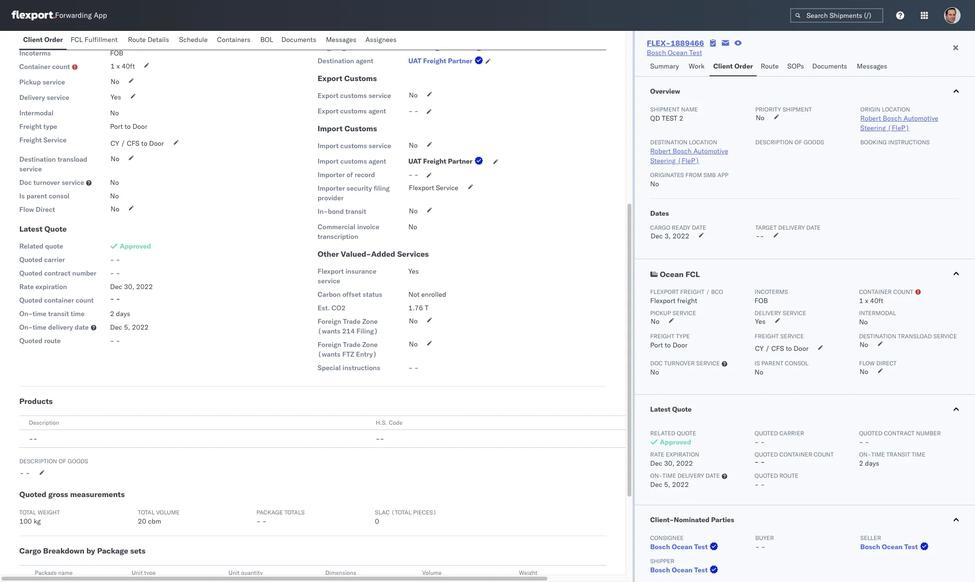 Task type: describe. For each thing, give the bounding box(es) containing it.
fcl fulfillment
[[71, 35, 118, 44]]

of for products
[[59, 458, 66, 465]]

freight for flexport freight / bco
[[47, 35, 68, 44]]

volume
[[156, 509, 180, 516]]

transit for on-time transit time
[[48, 310, 69, 318]]

0 horizontal spatial quote
[[44, 224, 67, 234]]

1 vertical spatial quote
[[677, 430, 696, 437]]

0 horizontal spatial documents
[[282, 35, 316, 44]]

2 horizontal spatial service
[[781, 333, 804, 340]]

2 horizontal spatial of
[[795, 139, 803, 146]]

invoice
[[357, 223, 380, 231]]

0 vertical spatial delivery
[[19, 93, 45, 102]]

1 vertical spatial doc
[[651, 360, 663, 367]]

(flep) for origin location robert bosch automotive steering (flep)
[[888, 124, 910, 132]]

0 vertical spatial service
[[43, 136, 67, 144]]

0 vertical spatial 40ft
[[122, 62, 135, 71]]

0 vertical spatial doc
[[19, 178, 32, 187]]

fob inside incoterms fob
[[755, 297, 768, 305]]

transload inside destination transload service
[[58, 155, 87, 164]]

is parent consol
[[19, 192, 69, 200]]

quoted for quoted route - -
[[755, 472, 778, 480]]

quoted carrier - -
[[755, 430, 805, 447]]

robert for origin location robert bosch automotive steering (flep)
[[861, 114, 882, 123]]

to inside freight type port to door
[[665, 341, 671, 350]]

total for total weight 100 kg
[[19, 509, 36, 516]]

0 vertical spatial messages
[[326, 35, 357, 44]]

bosch ocean test link for seller
[[861, 542, 931, 552]]

1 vertical spatial direct
[[877, 360, 897, 367]]

bol
[[260, 35, 273, 44]]

2 for qd test 2
[[680, 114, 684, 123]]

0 vertical spatial latest quote
[[19, 224, 67, 234]]

destination inside the destination location robert bosch automotive steering (flep)
[[651, 139, 688, 146]]

ocean fcl button
[[635, 259, 976, 288]]

number for quoted contract number - - rate expiration dec 30, 2022
[[917, 430, 941, 437]]

0 horizontal spatial destination transload service
[[19, 155, 87, 173]]

client order for rightmost client order button
[[714, 62, 753, 71]]

parent for is parent consol
[[27, 192, 47, 200]]

destination down freight type
[[19, 155, 56, 164]]

0 horizontal spatial goods
[[68, 458, 88, 465]]

name
[[58, 569, 73, 577]]

entry)
[[356, 350, 377, 359]]

1 horizontal spatial messages
[[857, 62, 888, 71]]

robert for destination location robert bosch automotive steering (flep)
[[651, 147, 671, 156]]

provider
[[318, 194, 344, 202]]

transit for in-bond transit
[[346, 207, 366, 216]]

carrier for quoted carrier
[[44, 256, 65, 264]]

schedule
[[179, 35, 208, 44]]

fulfillment
[[85, 35, 118, 44]]

0 horizontal spatial messages button
[[322, 31, 362, 50]]

bosch ocean test for shipper
[[651, 566, 708, 575]]

1 vertical spatial package
[[97, 546, 128, 556]]

steering for destination location robert bosch automotive steering (flep)
[[651, 156, 676, 165]]

1 vertical spatial 1
[[860, 297, 864, 305]]

containers button
[[213, 31, 257, 50]]

ocean for consignee
[[672, 543, 693, 552]]

1 vertical spatial x
[[866, 297, 869, 305]]

1889466
[[671, 38, 705, 48]]

on- inside on-time transit time 2 days
[[860, 451, 872, 458]]

quoted for quoted gross measurements
[[19, 490, 46, 499]]

schedule button
[[175, 31, 213, 50]]

unit type
[[132, 569, 156, 577]]

intermodal no
[[860, 310, 897, 327]]

0 horizontal spatial 30,
[[124, 283, 134, 291]]

importer of record
[[318, 170, 375, 179]]

sops
[[788, 62, 805, 71]]

cbm
[[148, 517, 161, 526]]

30, inside quoted contract number - - rate expiration dec 30, 2022
[[664, 459, 675, 468]]

automotive for destination location robert bosch automotive steering (flep)
[[694, 147, 729, 156]]

commercial invoice transcription
[[318, 223, 380, 241]]

enrolled
[[422, 290, 447, 299]]

record
[[355, 170, 375, 179]]

20
[[138, 517, 146, 526]]

overview
[[651, 87, 681, 96]]

is parent consol no
[[755, 360, 809, 377]]

route details button
[[124, 31, 175, 50]]

seller
[[861, 535, 882, 542]]

3 uat from the top
[[409, 157, 422, 166]]

ocean fcl
[[660, 270, 700, 279]]

0 horizontal spatial expiration
[[35, 283, 67, 291]]

days inside on-time transit time 2 days
[[866, 459, 880, 468]]

pieces)
[[413, 509, 437, 516]]

parent for is parent consol no
[[762, 360, 784, 367]]

1 horizontal spatial dec 5, 2022
[[651, 481, 689, 489]]

destination agent
[[318, 57, 374, 65]]

0 horizontal spatial pickup service
[[19, 78, 65, 86]]

priority shipment
[[756, 106, 812, 113]]

quoted contract number
[[19, 269, 96, 278]]

agent up record
[[369, 157, 386, 166]]

export for export customs agent
[[318, 107, 339, 115]]

import for import customs agent
[[318, 157, 339, 166]]

target delivery date
[[756, 224, 821, 231]]

(flep) for destination location robert bosch automotive steering (flep)
[[678, 156, 700, 165]]

100
[[19, 517, 32, 526]]

breakdown
[[43, 546, 85, 556]]

route for quoted route
[[44, 337, 61, 345]]

0 vertical spatial freight service
[[19, 136, 67, 144]]

ocean for seller
[[882, 543, 903, 552]]

0 vertical spatial 1 x 40ft
[[111, 62, 135, 71]]

origin location robert bosch automotive steering (flep)
[[861, 106, 939, 132]]

agent down export customs service in the top left of the page
[[369, 107, 386, 115]]

customs for export customs service
[[340, 91, 367, 100]]

1 vertical spatial on-time delivery date
[[651, 472, 720, 480]]

trade for ftz
[[343, 341, 361, 349]]

of for import customs agent
[[347, 170, 353, 179]]

0 vertical spatial cy
[[111, 139, 119, 148]]

1 vertical spatial description of goods
[[19, 458, 88, 465]]

0 horizontal spatial delivery service
[[19, 93, 69, 102]]

count inside quoted container count - -
[[814, 451, 834, 458]]

1 vertical spatial delivery service
[[755, 310, 807, 317]]

(total
[[391, 509, 412, 516]]

summary
[[651, 62, 679, 71]]

service inside flexport insurance service
[[318, 277, 340, 285]]

customs for export customs
[[345, 73, 377, 83]]

quoted for quoted carrier - -
[[755, 430, 778, 437]]

no inside intermodal no
[[860, 318, 868, 327]]

1 horizontal spatial flow
[[860, 360, 875, 367]]

1 vertical spatial documents button
[[809, 57, 854, 76]]

fcl inside button
[[686, 270, 700, 279]]

0 vertical spatial container count
[[19, 62, 70, 71]]

flexport. image
[[12, 11, 55, 20]]

ftz
[[342, 350, 355, 359]]

import for import customs service
[[318, 142, 339, 150]]

1 horizontal spatial description of goods
[[756, 139, 825, 146]]

port inside freight type port to door
[[651, 341, 663, 350]]

uat freight partner for origin agent
[[409, 43, 473, 52]]

foreign trade zone (wants 214 filing)
[[318, 317, 378, 336]]

0 horizontal spatial --
[[29, 435, 37, 443]]

insurance
[[346, 267, 377, 276]]

destination location robert bosch automotive steering (flep)
[[651, 139, 729, 165]]

importer for importer security filing provider
[[318, 184, 345, 193]]

latest quote inside latest quote button
[[651, 405, 692, 414]]

location for destination location robert bosch automotive steering (flep)
[[689, 139, 718, 146]]

0 horizontal spatial app
[[94, 11, 107, 20]]

rate expiration
[[19, 283, 67, 291]]

intermodal for intermodal
[[19, 109, 54, 117]]

total weight 100 kg
[[19, 509, 60, 526]]

2 for 2 days
[[860, 459, 864, 468]]

1 vertical spatial destination transload service
[[860, 333, 958, 340]]

1 horizontal spatial container
[[860, 288, 892, 296]]

export customs
[[318, 73, 377, 83]]

consignee
[[651, 535, 684, 542]]

port to door
[[110, 122, 147, 131]]

forwarding app link
[[12, 11, 107, 20]]

0 horizontal spatial x
[[117, 62, 120, 71]]

0 vertical spatial doc turnover service
[[19, 178, 84, 187]]

0 vertical spatial 5,
[[124, 323, 130, 332]]

test for seller
[[905, 543, 918, 552]]

uat freight partner for destination agent
[[409, 57, 473, 65]]

1 vertical spatial delivery
[[48, 323, 73, 332]]

assignees
[[366, 35, 397, 44]]

1 horizontal spatial cy / cfs to door
[[756, 344, 809, 353]]

package totals - -
[[257, 509, 305, 526]]

0 horizontal spatial latest
[[19, 224, 43, 234]]

0 horizontal spatial turnover
[[34, 178, 60, 187]]

freight type
[[19, 122, 57, 131]]

1 horizontal spatial cy
[[756, 344, 764, 353]]

totals
[[285, 509, 305, 516]]

1 horizontal spatial yes
[[409, 267, 419, 276]]

cargo ready date
[[651, 224, 707, 231]]

2 horizontal spatial --
[[756, 232, 765, 241]]

cargo for cargo breakdown by package sets
[[19, 546, 41, 556]]

carrier for quoted carrier - -
[[780, 430, 805, 437]]

1 horizontal spatial freight service
[[755, 333, 804, 340]]

contract for quoted contract number - - rate expiration dec 30, 2022
[[884, 430, 915, 437]]

1 vertical spatial pickup service
[[651, 310, 697, 317]]

cargo for cargo ready date
[[651, 224, 671, 231]]

total volume
[[138, 509, 180, 516]]

flexport freight / bco
[[19, 35, 90, 44]]

1 vertical spatial 1 x 40ft
[[860, 297, 884, 305]]

0 horizontal spatial flow direct
[[19, 205, 55, 214]]

0 vertical spatial related quote
[[19, 242, 63, 251]]

0 horizontal spatial days
[[116, 310, 130, 318]]

expiration inside quoted contract number - - rate expiration dec 30, 2022
[[666, 451, 700, 458]]

details
[[148, 35, 169, 44]]

in-bond transit
[[318, 207, 366, 216]]

h.s.
[[376, 419, 388, 426]]

added
[[371, 249, 396, 259]]

priority
[[756, 106, 782, 113]]

fcl inside button
[[71, 35, 83, 44]]

1 vertical spatial description
[[29, 419, 59, 426]]

destination down intermodal no
[[860, 333, 897, 340]]

date right ready
[[692, 224, 707, 231]]

1 horizontal spatial --
[[376, 435, 384, 443]]

(wants for foreign trade zone (wants ftz entry)
[[318, 350, 341, 359]]

robert bosch automotive steering (flep) link for destination location robert bosch automotive steering (flep)
[[651, 147, 729, 165]]

bosch ocean test for seller
[[861, 543, 918, 552]]

0 horizontal spatial 2
[[110, 310, 114, 318]]

order for client order button to the left
[[44, 35, 63, 44]]

uat for origin agent
[[409, 43, 422, 52]]

date up ocean fcl button on the right of the page
[[807, 224, 821, 231]]

/ inside flexport freight / bco flexport freight
[[706, 288, 710, 296]]

slac
[[375, 509, 390, 516]]

date up parties
[[706, 472, 720, 480]]

bosch ocean test link for consignee
[[651, 542, 721, 552]]

bosch down "consignee" on the bottom right of page
[[651, 543, 671, 552]]

0 horizontal spatial fob
[[110, 49, 123, 57]]

0 vertical spatial quote
[[45, 242, 63, 251]]

qd
[[651, 114, 660, 123]]

quoted for quoted container count - -
[[755, 451, 778, 458]]

origin agent
[[318, 43, 356, 52]]

products
[[19, 397, 53, 406]]

carbon offset status
[[318, 290, 383, 299]]

1 vertical spatial documents
[[813, 62, 848, 71]]

total for total volume
[[138, 509, 155, 516]]

booking instructions
[[861, 139, 930, 146]]

0 horizontal spatial client order button
[[19, 31, 67, 50]]

flex-1889466 link
[[647, 38, 705, 48]]

date down on-time transit time
[[75, 323, 89, 332]]

0 horizontal spatial related
[[19, 242, 43, 251]]

1 horizontal spatial cfs
[[772, 344, 785, 353]]

1 horizontal spatial service
[[436, 184, 459, 192]]

1 vertical spatial approved
[[660, 438, 692, 447]]

slac (total pieces) 0
[[375, 509, 437, 526]]

destination down origin agent
[[318, 57, 354, 65]]

1 horizontal spatial related quote
[[651, 430, 696, 437]]

0 horizontal spatial on-time delivery date
[[19, 323, 89, 332]]

1 horizontal spatial flow direct
[[860, 360, 897, 367]]

3 partner from the top
[[448, 157, 473, 166]]

number for quoted contract number
[[72, 269, 96, 278]]

flex-
[[647, 38, 671, 48]]

2 vertical spatial description
[[19, 458, 57, 465]]

quoted gross measurements
[[19, 490, 125, 499]]

2 days
[[110, 310, 130, 318]]

unit for unit quantity
[[229, 569, 240, 577]]

intermodal for intermodal no
[[860, 310, 897, 317]]

0 vertical spatial 1
[[111, 62, 115, 71]]

partner for destination agent
[[448, 57, 473, 65]]

import customs service
[[318, 142, 391, 150]]

consol for is parent consol no
[[785, 360, 809, 367]]

0 vertical spatial yes
[[111, 93, 121, 101]]

quoted contract number - - rate expiration dec 30, 2022
[[651, 430, 941, 468]]

dimensions
[[326, 569, 356, 577]]

0 vertical spatial description
[[756, 139, 794, 146]]

is for is parent consol no
[[755, 360, 760, 367]]

test for consignee
[[695, 543, 708, 552]]

origin for origin agent
[[318, 43, 337, 52]]

steering for origin location robert bosch automotive steering (flep)
[[861, 124, 886, 132]]

1 vertical spatial doc turnover service
[[651, 360, 720, 367]]

0 horizontal spatial pickup
[[19, 78, 41, 86]]

0 horizontal spatial rate
[[19, 283, 34, 291]]

incoterms for incoterms fob
[[755, 288, 788, 296]]

1 horizontal spatial delivery
[[678, 472, 705, 480]]

customs for import customs agent
[[341, 157, 367, 166]]

1 horizontal spatial transload
[[898, 333, 932, 340]]

freight for flexport freight
[[137, 35, 157, 44]]

quoted route - -
[[755, 472, 799, 489]]

2 horizontal spatial yes
[[756, 317, 766, 326]]

services
[[397, 249, 429, 259]]

on-time transit time
[[19, 310, 85, 318]]

0 horizontal spatial flow
[[19, 205, 34, 214]]

fcl fulfillment button
[[67, 31, 124, 50]]

special
[[318, 364, 341, 372]]

1 vertical spatial 40ft
[[871, 297, 884, 305]]

smb
[[704, 171, 716, 179]]

flexport freight / bco flexport freight
[[651, 288, 724, 305]]

gross
[[48, 490, 68, 499]]

location for origin location robert bosch automotive steering (flep)
[[882, 106, 911, 113]]

latest quote button
[[635, 395, 976, 424]]

quoted container count - -
[[755, 451, 834, 467]]

1 horizontal spatial turnover
[[665, 360, 695, 367]]

container for quoted container count - -
[[780, 451, 813, 458]]

bosch ocean test link for shipper
[[651, 566, 721, 575]]

work button
[[685, 57, 710, 76]]

instructions
[[889, 139, 930, 146]]

0 horizontal spatial cfs
[[127, 139, 140, 148]]

0 vertical spatial dec 5, 2022
[[110, 323, 149, 332]]



Task type: vqa. For each thing, say whether or not it's contained in the screenshot.
Matthew Loftus as Operator added by Cheng Ji Assignment
no



Task type: locate. For each thing, give the bounding box(es) containing it.
is for is parent consol
[[19, 192, 25, 200]]

0 horizontal spatial direct
[[36, 205, 55, 214]]

forwarding up origin agent
[[318, 25, 360, 35]]

0 horizontal spatial 5,
[[124, 323, 130, 332]]

2 uat freight partner link from the top
[[409, 56, 485, 66]]

0 horizontal spatial contract
[[44, 269, 71, 278]]

bco for flexport freight / bco flexport freight
[[712, 288, 724, 296]]

foreign for foreign trade zone (wants 214 filing)
[[318, 317, 341, 326]]

customs for import customs
[[345, 124, 377, 133]]

h.s. code
[[376, 419, 403, 426]]

1 up intermodal no
[[860, 297, 864, 305]]

0 horizontal spatial approved
[[120, 242, 151, 251]]

uat freight partner link for origin agent
[[409, 43, 485, 52]]

turnover down freight type port to door
[[665, 360, 695, 367]]

buyer
[[756, 535, 774, 542]]

1 horizontal spatial client order button
[[710, 57, 757, 76]]

client order
[[23, 35, 63, 44], [714, 62, 753, 71]]

container for quoted container count
[[44, 296, 74, 305]]

route
[[128, 35, 146, 44], [761, 62, 779, 71]]

bond
[[328, 207, 344, 216]]

parent
[[27, 192, 47, 200], [762, 360, 784, 367]]

trade inside foreign trade zone (wants 214 filing)
[[343, 317, 361, 326]]

2 unit from the left
[[229, 569, 240, 577]]

import down import customs
[[318, 142, 339, 150]]

automotive inside the destination location robert bosch automotive steering (flep)
[[694, 147, 729, 156]]

weight
[[519, 569, 538, 577]]

0 vertical spatial importer
[[318, 170, 345, 179]]

container up intermodal no
[[860, 288, 892, 296]]

total up 20
[[138, 509, 155, 516]]

forwarding app
[[55, 11, 107, 20]]

consol
[[49, 192, 69, 200], [785, 360, 809, 367]]

1 export from the top
[[318, 73, 343, 83]]

bosch up from
[[673, 147, 692, 156]]

(flep) inside the origin location robert bosch automotive steering (flep)
[[888, 124, 910, 132]]

cargo up 3,
[[651, 224, 671, 231]]

agents
[[362, 25, 388, 35]]

214
[[342, 327, 355, 336]]

0 horizontal spatial 1
[[111, 62, 115, 71]]

quoted down rate expiration
[[19, 296, 42, 305]]

location up the booking instructions
[[882, 106, 911, 113]]

route inside route details button
[[128, 35, 146, 44]]

freight inside freight type port to door
[[651, 333, 675, 340]]

zone
[[362, 317, 378, 326], [362, 341, 378, 349]]

1 vertical spatial quote
[[673, 405, 692, 414]]

forwarding for forwarding agents
[[318, 25, 360, 35]]

flexport inside flexport insurance service
[[318, 267, 344, 276]]

(wants up the special
[[318, 350, 341, 359]]

robert inside the origin location robert bosch automotive steering (flep)
[[861, 114, 882, 123]]

3 uat freight partner from the top
[[409, 157, 473, 166]]

steering inside the origin location robert bosch automotive steering (flep)
[[861, 124, 886, 132]]

1 vertical spatial route
[[761, 62, 779, 71]]

1 horizontal spatial robert bosch automotive steering (flep) link
[[861, 114, 939, 132]]

robert inside the destination location robert bosch automotive steering (flep)
[[651, 147, 671, 156]]

client order down flexport. image
[[23, 35, 63, 44]]

destination
[[318, 57, 354, 65], [651, 139, 688, 146], [19, 155, 56, 164], [860, 333, 897, 340]]

Search Shipments (/) text field
[[791, 8, 884, 23]]

contract up on-time transit time 2 days
[[884, 430, 915, 437]]

1 vertical spatial client order button
[[710, 57, 757, 76]]

container
[[19, 62, 50, 71], [860, 288, 892, 296]]

code
[[389, 419, 403, 426]]

offset
[[343, 290, 361, 299]]

1 horizontal spatial route
[[780, 472, 799, 480]]

30,
[[124, 283, 134, 291], [664, 459, 675, 468]]

package for package totals - -
[[257, 509, 283, 516]]

flow down is parent consol
[[19, 205, 34, 214]]

description of goods up the gross
[[19, 458, 88, 465]]

order left route button
[[735, 62, 753, 71]]

(flep) up from
[[678, 156, 700, 165]]

1 vertical spatial related
[[651, 430, 676, 437]]

5, up client-
[[664, 481, 671, 489]]

0 vertical spatial trade
[[343, 317, 361, 326]]

quoted container count
[[19, 296, 94, 305]]

yes up port to door
[[111, 93, 121, 101]]

bco
[[76, 35, 90, 44], [712, 288, 724, 296]]

flexport for flexport freight
[[110, 35, 135, 44]]

(wants
[[318, 327, 341, 336], [318, 350, 341, 359]]

flexport for flexport service
[[409, 184, 434, 192]]

0 horizontal spatial latest quote
[[19, 224, 67, 234]]

3,
[[665, 232, 671, 241]]

1 vertical spatial (flep)
[[678, 156, 700, 165]]

2 foreign from the top
[[318, 341, 341, 349]]

0 vertical spatial client order button
[[19, 31, 67, 50]]

0 horizontal spatial freight service
[[19, 136, 67, 144]]

bosch ocean test link up summary
[[647, 48, 702, 57]]

port
[[110, 122, 123, 131], [651, 341, 663, 350]]

yes down services
[[409, 267, 419, 276]]

rate inside quoted contract number - - rate expiration dec 30, 2022
[[651, 451, 665, 458]]

flexport for flexport freight / bco
[[19, 35, 45, 44]]

bosch inside the destination location robert bosch automotive steering (flep)
[[673, 147, 692, 156]]

1 vertical spatial related quote
[[651, 430, 696, 437]]

flow
[[19, 205, 34, 214], [860, 360, 875, 367]]

delivery service up freight type
[[19, 93, 69, 102]]

quoted inside quoted container count - -
[[755, 451, 778, 458]]

route for route details
[[128, 35, 146, 44]]

of down shipment in the right of the page
[[795, 139, 803, 146]]

customs up export customs service in the top left of the page
[[345, 73, 377, 83]]

2 inside on-time transit time 2 days
[[860, 459, 864, 468]]

client for rightmost client order button
[[714, 62, 733, 71]]

bosch down shipper
[[651, 566, 671, 575]]

export customs service
[[318, 91, 391, 100]]

1 total from the left
[[19, 509, 36, 516]]

2 importer from the top
[[318, 184, 345, 193]]

no
[[111, 77, 119, 86], [409, 91, 418, 99], [110, 109, 119, 117], [756, 114, 765, 122], [409, 141, 418, 150], [111, 155, 119, 163], [110, 178, 119, 187], [651, 180, 659, 188], [110, 192, 119, 200], [111, 205, 119, 213], [409, 207, 418, 215], [409, 223, 417, 231], [409, 317, 418, 326], [651, 317, 660, 326], [860, 318, 868, 327], [409, 340, 418, 349], [860, 341, 869, 349], [860, 368, 869, 376], [651, 368, 659, 377], [755, 368, 764, 377]]

type for freight type port to door
[[676, 333, 690, 340]]

1 horizontal spatial container
[[780, 451, 813, 458]]

location inside the origin location robert bosch automotive steering (flep)
[[882, 106, 911, 113]]

latest inside button
[[651, 405, 671, 414]]

zone for foreign trade zone (wants ftz entry)
[[362, 341, 378, 349]]

1 uat from the top
[[409, 43, 422, 52]]

ocean inside button
[[660, 270, 684, 279]]

bco inside flexport freight / bco flexport freight
[[712, 288, 724, 296]]

dec inside quoted contract number - - rate expiration dec 30, 2022
[[651, 459, 663, 468]]

export for export customs service
[[318, 91, 339, 100]]

agent up export customs
[[356, 57, 374, 65]]

dec 5, 2022 up client-
[[651, 481, 689, 489]]

bosch ocean test for consignee
[[651, 543, 708, 552]]

order
[[44, 35, 63, 44], [735, 62, 753, 71]]

1 horizontal spatial route
[[761, 62, 779, 71]]

by
[[86, 546, 95, 556]]

1 horizontal spatial doc turnover service
[[651, 360, 720, 367]]

2 trade from the top
[[343, 341, 361, 349]]

3 export from the top
[[318, 107, 339, 115]]

agent up destination agent
[[339, 43, 356, 52]]

yes down incoterms fob
[[756, 317, 766, 326]]

destination transload service down intermodal no
[[860, 333, 958, 340]]

export down destination agent
[[318, 73, 343, 83]]

1 customs from the top
[[345, 73, 377, 83]]

1 horizontal spatial cargo
[[651, 224, 671, 231]]

doc turnover service down freight type port to door
[[651, 360, 720, 367]]

container count up intermodal no
[[860, 288, 914, 296]]

(wants left '214'
[[318, 327, 341, 336]]

documents button right sops
[[809, 57, 854, 76]]

-- down h.s.
[[376, 435, 384, 443]]

trade inside foreign trade zone (wants ftz entry)
[[343, 341, 361, 349]]

commercial
[[318, 223, 356, 231]]

0 horizontal spatial container
[[19, 62, 50, 71]]

0 horizontal spatial robert bosch automotive steering (flep) link
[[651, 147, 729, 165]]

package left name
[[35, 569, 57, 577]]

1 horizontal spatial package
[[97, 546, 128, 556]]

unit quantity
[[229, 569, 263, 577]]

-- down 'products'
[[29, 435, 37, 443]]

transit
[[346, 207, 366, 216], [48, 310, 69, 318], [887, 451, 911, 458]]

1 horizontal spatial delivery
[[755, 310, 782, 317]]

ocean for shipper
[[672, 566, 693, 575]]

1 vertical spatial cargo
[[19, 546, 41, 556]]

1 import from the top
[[318, 124, 343, 133]]

0 vertical spatial package
[[257, 509, 283, 516]]

quoted for quoted route
[[19, 337, 42, 345]]

0 horizontal spatial 1 x 40ft
[[111, 62, 135, 71]]

zone inside foreign trade zone (wants ftz entry)
[[362, 341, 378, 349]]

export for export customs
[[318, 73, 343, 83]]

1 vertical spatial 5,
[[664, 481, 671, 489]]

test
[[690, 48, 702, 57], [695, 543, 708, 552], [905, 543, 918, 552], [695, 566, 708, 575]]

5,
[[124, 323, 130, 332], [664, 481, 671, 489]]

of down import customs agent
[[347, 170, 353, 179]]

1 partner from the top
[[448, 43, 473, 52]]

robert bosch automotive steering (flep) link up the booking instructions
[[861, 114, 939, 132]]

0 horizontal spatial of
[[59, 458, 66, 465]]

0 horizontal spatial carrier
[[44, 256, 65, 264]]

partner
[[448, 43, 473, 52], [448, 57, 473, 65], [448, 157, 473, 166]]

type for freight type
[[43, 122, 57, 131]]

1 vertical spatial contract
[[884, 430, 915, 437]]

count
[[52, 62, 70, 71], [894, 288, 914, 296], [76, 296, 94, 305], [814, 451, 834, 458]]

sops button
[[784, 57, 809, 76]]

filing)
[[357, 327, 378, 336]]

5, down 2 days
[[124, 323, 130, 332]]

0 vertical spatial messages button
[[322, 31, 362, 50]]

0 vertical spatial type
[[43, 122, 57, 131]]

description of goods down priority shipment
[[756, 139, 825, 146]]

carrier up quoted container count - -
[[780, 430, 805, 437]]

package for package name
[[35, 569, 57, 577]]

1 horizontal spatial (flep)
[[888, 124, 910, 132]]

incoterms for incoterms
[[19, 49, 51, 57]]

documents button
[[278, 31, 322, 50], [809, 57, 854, 76]]

1 zone from the top
[[362, 317, 378, 326]]

bosch up the booking instructions
[[883, 114, 902, 123]]

no inside originates from smb app no
[[651, 180, 659, 188]]

bosch ocean test down shipper
[[651, 566, 708, 575]]

number inside quoted contract number - - rate expiration dec 30, 2022
[[917, 430, 941, 437]]

on-time delivery date down on-time transit time
[[19, 323, 89, 332]]

originates
[[651, 171, 684, 179]]

consol for is parent consol
[[49, 192, 69, 200]]

carrier inside the 'quoted carrier - -'
[[780, 430, 805, 437]]

customs for import customs service
[[341, 142, 367, 150]]

door
[[133, 122, 147, 131], [149, 139, 164, 148], [673, 341, 688, 350], [794, 344, 809, 353]]

1 vertical spatial latest
[[651, 405, 671, 414]]

1 vertical spatial incoterms
[[755, 288, 788, 296]]

0 vertical spatial route
[[44, 337, 61, 345]]

0 vertical spatial documents button
[[278, 31, 322, 50]]

2 import from the top
[[318, 142, 339, 150]]

cfs down port to door
[[127, 139, 140, 148]]

1 horizontal spatial app
[[718, 171, 729, 179]]

0 horizontal spatial route
[[44, 337, 61, 345]]

summary button
[[647, 57, 685, 76]]

1 vertical spatial fcl
[[686, 270, 700, 279]]

instructions
[[343, 364, 380, 372]]

freight type port to door
[[651, 333, 690, 350]]

unit for unit type
[[132, 569, 143, 577]]

route for quoted route - -
[[780, 472, 799, 480]]

0 vertical spatial delivery
[[779, 224, 805, 231]]

2 partner from the top
[[448, 57, 473, 65]]

origin inside the origin location robert bosch automotive steering (flep)
[[861, 106, 881, 113]]

unit down 'sets'
[[132, 569, 143, 577]]

automotive inside the origin location robert bosch automotive steering (flep)
[[904, 114, 939, 123]]

importer for importer of record
[[318, 170, 345, 179]]

target
[[756, 224, 777, 231]]

importer inside the importer security filing provider
[[318, 184, 345, 193]]

export up import customs
[[318, 107, 339, 115]]

1 uat freight partner link from the top
[[409, 43, 485, 52]]

test for shipper
[[695, 566, 708, 575]]

1 vertical spatial goods
[[68, 458, 88, 465]]

total
[[19, 509, 36, 516], [138, 509, 155, 516]]

parties
[[712, 516, 735, 525]]

doc down freight type port to door
[[651, 360, 663, 367]]

0 horizontal spatial order
[[44, 35, 63, 44]]

route inside quoted route - -
[[780, 472, 799, 480]]

no inside is parent consol no
[[755, 368, 764, 377]]

pickup
[[19, 78, 41, 86], [651, 310, 671, 317]]

2 total from the left
[[138, 509, 155, 516]]

bosch down flex-
[[647, 48, 666, 57]]

uat for destination agent
[[409, 57, 422, 65]]

import
[[318, 124, 343, 133], [318, 142, 339, 150], [318, 157, 339, 166]]

quoted for quoted contract number - - rate expiration dec 30, 2022
[[860, 430, 883, 437]]

on-time delivery date up nominated
[[651, 472, 720, 480]]

bosch inside the origin location robert bosch automotive steering (flep)
[[883, 114, 902, 123]]

1 vertical spatial forwarding
[[318, 25, 360, 35]]

consol inside is parent consol no
[[785, 360, 809, 367]]

delivery down incoterms fob
[[755, 310, 782, 317]]

partner for origin agent
[[448, 43, 473, 52]]

foreign down est. co2
[[318, 317, 341, 326]]

doc turnover service up is parent consol
[[19, 178, 84, 187]]

flex-1889466
[[647, 38, 705, 48]]

app inside originates from smb app no
[[718, 171, 729, 179]]

not
[[409, 290, 420, 299]]

(wants inside foreign trade zone (wants ftz entry)
[[318, 350, 341, 359]]

0 vertical spatial quote
[[44, 224, 67, 234]]

type inside freight type port to door
[[676, 333, 690, 340]]

1 importer from the top
[[318, 170, 345, 179]]

1 vertical spatial app
[[718, 171, 729, 179]]

related quote
[[19, 242, 63, 251], [651, 430, 696, 437]]

automotive
[[904, 114, 939, 123], [694, 147, 729, 156]]

2 (wants from the top
[[318, 350, 341, 359]]

delivery up freight type
[[19, 93, 45, 102]]

foreign inside foreign trade zone (wants 214 filing)
[[318, 317, 341, 326]]

1 horizontal spatial 2
[[680, 114, 684, 123]]

bosch ocean test link down "consignee" on the bottom right of page
[[651, 542, 721, 552]]

cy
[[111, 139, 119, 148], [756, 344, 764, 353]]

fcl left fulfillment
[[71, 35, 83, 44]]

transit for on-time transit time 2 days
[[887, 451, 911, 458]]

total up 100 on the left bottom of the page
[[19, 509, 36, 516]]

3 import from the top
[[318, 157, 339, 166]]

work
[[689, 62, 705, 71]]

0 vertical spatial cargo
[[651, 224, 671, 231]]

client
[[23, 35, 43, 44], [714, 62, 733, 71]]

trade for 214
[[343, 317, 361, 326]]

quantity
[[241, 569, 263, 577]]

containers
[[217, 35, 251, 44]]

importer security filing provider
[[318, 184, 390, 202]]

flexport freight
[[110, 35, 157, 44]]

0 vertical spatial expiration
[[35, 283, 67, 291]]

steering up originates
[[651, 156, 676, 165]]

1 uat freight partner from the top
[[409, 43, 473, 52]]

quoted inside quoted route - -
[[755, 472, 778, 480]]

pickup up freight type
[[19, 78, 41, 86]]

1 unit from the left
[[132, 569, 143, 577]]

1 vertical spatial container
[[860, 288, 892, 296]]

0 vertical spatial zone
[[362, 317, 378, 326]]

import up importer of record
[[318, 157, 339, 166]]

direct down intermodal no
[[877, 360, 897, 367]]

2 zone from the top
[[362, 341, 378, 349]]

customs down export customs service in the top left of the page
[[340, 107, 367, 115]]

quoted for quoted contract number
[[19, 269, 42, 278]]

location inside the destination location robert bosch automotive steering (flep)
[[689, 139, 718, 146]]

1 foreign from the top
[[318, 317, 341, 326]]

messages
[[326, 35, 357, 44], [857, 62, 888, 71]]

0 vertical spatial uat
[[409, 43, 422, 52]]

goods up quoted gross measurements at the left bottom of the page
[[68, 458, 88, 465]]

zone inside foreign trade zone (wants 214 filing)
[[362, 317, 378, 326]]

0 vertical spatial direct
[[36, 205, 55, 214]]

quoted carrier
[[19, 256, 65, 264]]

2 inside shipment name qd test 2
[[680, 114, 684, 123]]

route inside route button
[[761, 62, 779, 71]]

quoted for quoted container count
[[19, 296, 42, 305]]

1 vertical spatial steering
[[651, 156, 676, 165]]

foreign trade zone (wants ftz entry)
[[318, 341, 378, 359]]

cy up is parent consol no
[[756, 344, 764, 353]]

delivery
[[779, 224, 805, 231], [48, 323, 73, 332], [678, 472, 705, 480]]

import for import customs
[[318, 124, 343, 133]]

package left totals
[[257, 509, 283, 516]]

0 vertical spatial export
[[318, 73, 343, 83]]

0 vertical spatial cy / cfs to door
[[111, 139, 164, 148]]

2 uat freight partner from the top
[[409, 57, 473, 65]]

delivery up nominated
[[678, 472, 705, 480]]

door inside freight type port to door
[[673, 341, 688, 350]]

0 vertical spatial forwarding
[[55, 11, 92, 20]]

flexport insurance service
[[318, 267, 377, 285]]

customs up importer of record
[[341, 157, 367, 166]]

fcl
[[71, 35, 83, 44], [686, 270, 700, 279]]

client down flexport. image
[[23, 35, 43, 44]]

uat freight partner link for destination agent
[[409, 56, 485, 66]]

origin up destination agent
[[318, 43, 337, 52]]

robert bosch automotive steering (flep) link
[[861, 114, 939, 132], [651, 147, 729, 165]]

quoted up "total weight 100 kg"
[[19, 490, 46, 499]]

app right smb
[[718, 171, 729, 179]]

0 vertical spatial is
[[19, 192, 25, 200]]

cargo
[[651, 224, 671, 231], [19, 546, 41, 556]]

package right by at the left of the page
[[97, 546, 128, 556]]

2 vertical spatial package
[[35, 569, 57, 577]]

direct
[[36, 205, 55, 214], [877, 360, 897, 367]]

import down the export customs agent
[[318, 124, 343, 133]]

bosch ocean test down flex-1889466
[[647, 48, 702, 57]]

description up the gross
[[19, 458, 57, 465]]

transit inside on-time transit time 2 days
[[887, 451, 911, 458]]

route for route
[[761, 62, 779, 71]]

foreign for foreign trade zone (wants ftz entry)
[[318, 341, 341, 349]]

foreign inside foreign trade zone (wants ftz entry)
[[318, 341, 341, 349]]

container inside quoted container count - -
[[780, 451, 813, 458]]

unit left quantity in the bottom left of the page
[[229, 569, 240, 577]]

freight service down freight type
[[19, 136, 67, 144]]

freight for flexport freight / bco flexport freight
[[681, 288, 705, 296]]

quoted up on-time transit time 2 days
[[860, 430, 883, 437]]

zone for foreign trade zone (wants 214 filing)
[[362, 317, 378, 326]]

time
[[33, 310, 47, 318], [71, 310, 85, 318], [33, 323, 47, 332], [872, 451, 885, 458], [912, 451, 926, 458], [663, 472, 676, 480]]

bosch down seller
[[861, 543, 881, 552]]

parent inside is parent consol no
[[762, 360, 784, 367]]

client order for client order button to the left
[[23, 35, 63, 44]]

approved
[[120, 242, 151, 251], [660, 438, 692, 447]]

valued-
[[341, 249, 371, 259]]

x down flexport freight
[[117, 62, 120, 71]]

contract inside quoted contract number - - rate expiration dec 30, 2022
[[884, 430, 915, 437]]

2 customs from the top
[[345, 124, 377, 133]]

quoted inside quoted contract number - - rate expiration dec 30, 2022
[[860, 430, 883, 437]]

1 trade from the top
[[343, 317, 361, 326]]

0 horizontal spatial 40ft
[[122, 62, 135, 71]]

zone up entry)
[[362, 341, 378, 349]]

total inside "total weight 100 kg"
[[19, 509, 36, 516]]

description down 'products'
[[29, 419, 59, 426]]

0 vertical spatial latest
[[19, 224, 43, 234]]

transload
[[58, 155, 87, 164], [898, 333, 932, 340]]

kg
[[34, 517, 41, 526]]

(flep) inside the destination location robert bosch automotive steering (flep)
[[678, 156, 700, 165]]

goods down shipment in the right of the page
[[804, 139, 825, 146]]

package inside package totals - -
[[257, 509, 283, 516]]

2022 inside quoted contract number - - rate expiration dec 30, 2022
[[677, 459, 693, 468]]

quoted inside the 'quoted carrier - -'
[[755, 430, 778, 437]]

1 vertical spatial cy / cfs to door
[[756, 344, 809, 353]]

2 export from the top
[[318, 91, 339, 100]]

bosch ocean test link
[[647, 48, 702, 57], [651, 542, 721, 552], [861, 542, 931, 552], [651, 566, 721, 575]]

1 vertical spatial robert
[[651, 147, 671, 156]]

automotive for origin location robert bosch automotive steering (flep)
[[904, 114, 939, 123]]

robert bosch automotive steering (flep) link for origin location robert bosch automotive steering (flep)
[[861, 114, 939, 132]]

origin for origin location robert bosch automotive steering (flep)
[[861, 106, 881, 113]]

1 vertical spatial delivery
[[755, 310, 782, 317]]

service
[[43, 78, 65, 86], [369, 91, 391, 100], [47, 93, 69, 102], [369, 142, 391, 150], [19, 165, 42, 173], [62, 178, 84, 187], [318, 277, 340, 285], [673, 310, 697, 317], [783, 310, 807, 317], [934, 333, 958, 340], [697, 360, 720, 367]]

turnover up is parent consol
[[34, 178, 60, 187]]

destination transload service up is parent consol
[[19, 155, 87, 173]]

0 vertical spatial order
[[44, 35, 63, 44]]

0 vertical spatial goods
[[804, 139, 825, 146]]

0 horizontal spatial transit
[[48, 310, 69, 318]]

0 horizontal spatial port
[[110, 122, 123, 131]]

route
[[44, 337, 61, 345], [780, 472, 799, 480]]

0 vertical spatial delivery service
[[19, 93, 69, 102]]

(wants for foreign trade zone (wants 214 filing)
[[318, 327, 341, 336]]

1 vertical spatial messages button
[[854, 57, 893, 76]]

(wants inside foreign trade zone (wants 214 filing)
[[318, 327, 341, 336]]

(flep) up the booking instructions
[[888, 124, 910, 132]]

forwarding for forwarding app
[[55, 11, 92, 20]]

flexport for flexport insurance service
[[318, 267, 344, 276]]

1 vertical spatial container count
[[860, 288, 914, 296]]

2 vertical spatial yes
[[756, 317, 766, 326]]

order down 'forwarding app' link
[[44, 35, 63, 44]]

container down the 'quoted carrier - -'
[[780, 451, 813, 458]]

quote inside button
[[673, 405, 692, 414]]

1 vertical spatial flow
[[860, 360, 875, 367]]

customs for export customs agent
[[340, 107, 367, 115]]

1 (wants from the top
[[318, 327, 341, 336]]

1 horizontal spatial pickup
[[651, 310, 671, 317]]

1 vertical spatial of
[[347, 170, 353, 179]]

0 horizontal spatial service
[[43, 136, 67, 144]]

automotive up smb
[[694, 147, 729, 156]]

measurements
[[70, 490, 125, 499]]

route left sops
[[761, 62, 779, 71]]

shipper
[[651, 558, 675, 565]]

order for rightmost client order button
[[735, 62, 753, 71]]

0 vertical spatial container
[[19, 62, 50, 71]]

1 horizontal spatial documents
[[813, 62, 848, 71]]

2 uat from the top
[[409, 57, 422, 65]]

steering inside the destination location robert bosch automotive steering (flep)
[[651, 156, 676, 165]]

cy / cfs to door down port to door
[[111, 139, 164, 148]]

0 vertical spatial uat freight partner link
[[409, 43, 485, 52]]

0 horizontal spatial robert
[[651, 147, 671, 156]]

1 vertical spatial uat freight partner link
[[409, 56, 485, 66]]

is inside is parent consol no
[[755, 360, 760, 367]]

client right work 'button'
[[714, 62, 733, 71]]

x up intermodal no
[[866, 297, 869, 305]]



